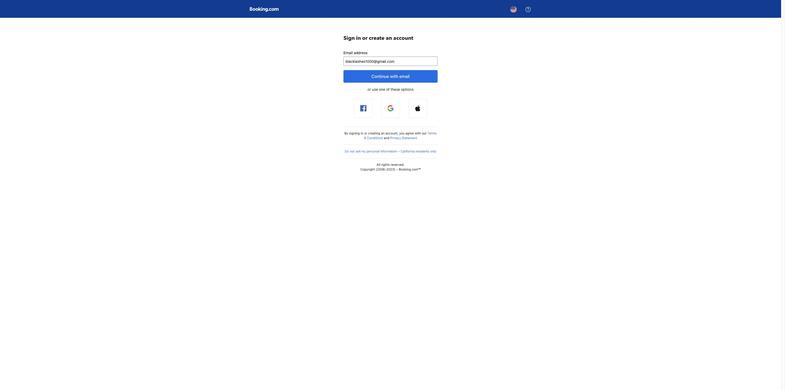 Task type: vqa. For each thing, say whether or not it's contained in the screenshot.
Sign
yes



Task type: locate. For each thing, give the bounding box(es) containing it.
2023)
[[387, 168, 396, 172]]

only
[[431, 150, 437, 153]]

statement
[[402, 136, 418, 140]]

agree
[[406, 131, 414, 135]]

continue with email
[[372, 74, 410, 79]]

of
[[387, 87, 390, 92]]

california
[[401, 150, 415, 153]]

you
[[400, 131, 405, 135]]

an right create
[[386, 35, 392, 42]]

with left email
[[390, 74, 399, 79]]

2 vertical spatial or
[[365, 131, 368, 135]]

1 vertical spatial –
[[397, 168, 398, 172]]

booking.com™
[[399, 168, 421, 172]]

or left create
[[363, 35, 368, 42]]

or
[[363, 35, 368, 42], [368, 87, 371, 92], [365, 131, 368, 135]]

privacy
[[391, 136, 401, 140]]

and privacy statement
[[383, 136, 418, 140]]

0 vertical spatial with
[[390, 74, 399, 79]]

my
[[362, 150, 366, 153]]

0 horizontal spatial with
[[390, 74, 399, 79]]

or left use
[[368, 87, 371, 92]]

with
[[390, 74, 399, 79], [415, 131, 421, 135]]

0 horizontal spatial an
[[381, 131, 385, 135]]

1 horizontal spatial an
[[386, 35, 392, 42]]

use
[[372, 87, 378, 92]]

.
[[404, 163, 405, 167]]

privacy statement link
[[391, 136, 418, 140]]

&
[[364, 136, 367, 140]]

in right sign
[[356, 35, 361, 42]]

an
[[386, 35, 392, 42], [381, 131, 385, 135]]

in
[[356, 35, 361, 42], [361, 131, 364, 135]]

reserved
[[391, 163, 404, 167]]

copyright
[[361, 168, 375, 172]]

an up and at left top
[[381, 131, 385, 135]]

with left our
[[415, 131, 421, 135]]

by signing in or creating an account, you agree with our
[[345, 131, 428, 135]]

account
[[394, 35, 414, 42]]

all
[[377, 163, 381, 167]]

– down reserved
[[397, 168, 398, 172]]

– left california
[[398, 150, 400, 153]]

–
[[398, 150, 400, 153], [397, 168, 398, 172]]

in right the signing
[[361, 131, 364, 135]]

terms & conditions link
[[364, 131, 437, 140]]

or up &
[[365, 131, 368, 135]]

1 vertical spatial with
[[415, 131, 421, 135]]



Task type: describe. For each thing, give the bounding box(es) containing it.
conditions
[[367, 136, 383, 140]]

these
[[391, 87, 400, 92]]

personal
[[367, 150, 380, 153]]

options
[[401, 87, 414, 92]]

0 vertical spatial in
[[356, 35, 361, 42]]

(2006-
[[376, 168, 387, 172]]

all rights reserved . copyright (2006-2023) – booking.com™
[[361, 163, 421, 172]]

1 horizontal spatial with
[[415, 131, 421, 135]]

email
[[400, 74, 410, 79]]

– inside all rights reserved . copyright (2006-2023) – booking.com™
[[397, 168, 398, 172]]

email address
[[344, 51, 368, 55]]

continue with email button
[[344, 70, 438, 83]]

or use one of these options
[[368, 87, 414, 92]]

do
[[345, 150, 349, 153]]

creating
[[368, 131, 381, 135]]

0 vertical spatial an
[[386, 35, 392, 42]]

our
[[422, 131, 427, 135]]

do not sell my personal information – california residents only
[[345, 150, 437, 153]]

one
[[379, 87, 386, 92]]

do not sell my personal information – california residents only link
[[345, 150, 437, 153]]

signing
[[349, 131, 360, 135]]

by
[[345, 131, 349, 135]]

not
[[350, 150, 355, 153]]

continue
[[372, 74, 389, 79]]

email
[[344, 51, 353, 55]]

residents
[[416, 150, 430, 153]]

terms
[[428, 131, 437, 135]]

and
[[384, 136, 390, 140]]

account,
[[386, 131, 399, 135]]

create
[[369, 35, 385, 42]]

address
[[354, 51, 368, 55]]

1 vertical spatial or
[[368, 87, 371, 92]]

sign
[[344, 35, 355, 42]]

0 vertical spatial or
[[363, 35, 368, 42]]

1 vertical spatial an
[[381, 131, 385, 135]]

rights
[[382, 163, 390, 167]]

0 vertical spatial –
[[398, 150, 400, 153]]

information
[[381, 150, 397, 153]]

1 vertical spatial in
[[361, 131, 364, 135]]

sign in or create an account
[[344, 35, 414, 42]]

Email address email field
[[344, 57, 438, 66]]

terms & conditions
[[364, 131, 437, 140]]

with inside button
[[390, 74, 399, 79]]

sell
[[356, 150, 361, 153]]



